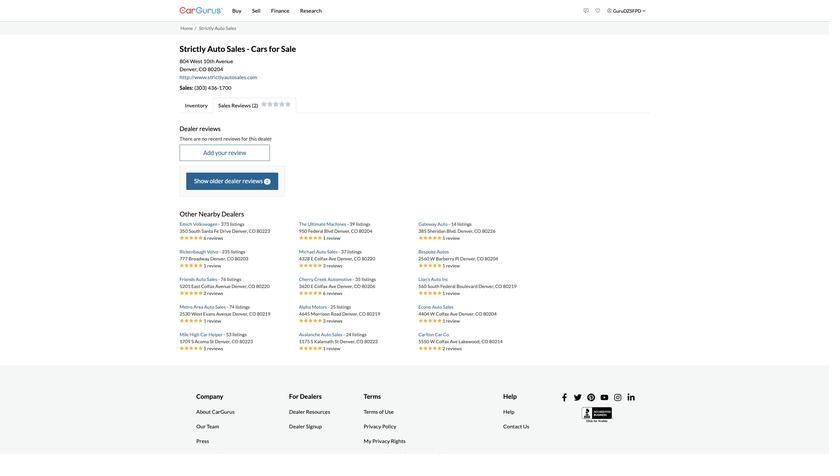 Task type: describe. For each thing, give the bounding box(es) containing it.
home link
[[180, 25, 193, 31]]

inventory tab
[[180, 98, 213, 113]]

for
[[289, 393, 299, 401]]

gurudzsfpd
[[613, 8, 641, 13]]

1 horizontal spatial 80219
[[367, 312, 380, 317]]

1 review for federal
[[443, 291, 460, 297]]

autos
[[437, 249, 449, 255]]

sales up 1175 s kalamath st denver, co 80223
[[332, 332, 343, 338]]

denver, right 'boulevard'
[[479, 284, 494, 290]]

25
[[330, 305, 336, 310]]

denver, up 74
[[232, 284, 247, 290]]

1 review for blvd
[[323, 236, 341, 241]]

ave for 2
[[450, 339, 458, 345]]

auto for econo auto sales
[[432, 305, 442, 310]]

home / strictly auto sales
[[180, 25, 236, 31]]

reviews for 1709 s acoma st denver, co 80223
[[207, 346, 223, 352]]

denver, down 24
[[340, 339, 356, 345]]

santa
[[202, 229, 213, 234]]

carlton
[[419, 332, 434, 338]]

3 for road
[[323, 319, 326, 324]]

80220 for 4328 e colfax ave denver, co 80220
[[362, 256, 375, 262]]

4328 e colfax ave denver, co 80220
[[299, 256, 375, 262]]

385 sheridan blvd. denver, co 80226
[[419, 229, 496, 234]]

east
[[191, 284, 200, 290]]

sell
[[252, 7, 260, 14]]

click for the bbb business review of this auto listing service in cambridge ma image
[[582, 407, 614, 424]]

14
[[451, 222, 457, 227]]

listings right the "39" on the left of the page
[[356, 222, 370, 227]]

help link
[[498, 405, 520, 420]]

950
[[299, 229, 307, 234]]

dealer signup
[[289, 424, 322, 430]]

950 federal blvd denver, co 80204
[[299, 229, 372, 234]]

1175
[[299, 339, 310, 345]]

rights
[[391, 439, 406, 445]]

for dealers
[[289, 393, 322, 401]]

fe
[[214, 229, 219, 234]]

10th
[[203, 58, 215, 64]]

cherry creek automotive - 35 listings
[[299, 277, 376, 283]]

1 horizontal spatial 80223
[[257, 229, 270, 234]]

sales left cars
[[227, 44, 245, 54]]

other
[[180, 210, 197, 218]]

gurudzsfpd menu
[[581, 1, 650, 20]]

sales left reviews
[[218, 102, 230, 109]]

morrison
[[311, 312, 330, 317]]

- left 37
[[339, 249, 340, 255]]

1 for denver,
[[204, 263, 206, 269]]

sales left the 76
[[207, 277, 217, 283]]

mile high car helper - 53 listings
[[180, 332, 247, 338]]

1 for blvd
[[323, 236, 326, 241]]

pl
[[455, 256, 459, 262]]

chevron down image
[[643, 9, 646, 12]]

80214
[[489, 339, 503, 345]]

5201
[[180, 284, 190, 290]]

24
[[346, 332, 351, 338]]

blvd.
[[447, 229, 457, 234]]

metro
[[180, 305, 193, 310]]

1709 s acoma st denver, co 80223
[[180, 339, 253, 345]]

lion's auto inc
[[419, 277, 448, 283]]

metro area auto sales - 74 listings
[[180, 305, 250, 310]]

the ultimate machines link
[[299, 222, 347, 227]]

listings right 74
[[236, 305, 250, 310]]

4645
[[299, 312, 310, 317]]

reviews for 4645 morrison road denver, co 80219
[[327, 319, 343, 324]]

auto up evans
[[204, 305, 214, 310]]

auto for friends auto sales - 76 listings
[[196, 277, 206, 283]]

sale
[[281, 44, 296, 54]]

1709
[[180, 339, 190, 345]]

colfax for friends
[[201, 284, 214, 290]]

colfax down econo auto sales at bottom
[[436, 312, 449, 317]]

sales: (303) 436-1700
[[180, 85, 231, 91]]

ave for 3
[[329, 256, 336, 262]]

rickenbaugh
[[180, 249, 206, 255]]

80223 for 5201 east colfax avenue denver, co 80220
[[239, 339, 253, 345]]

6 for colfax
[[323, 291, 326, 297]]

dealer for dealer signup
[[289, 424, 305, 430]]

denver, right pl
[[460, 256, 476, 262]]

- left 373
[[219, 222, 220, 227]]

econo auto sales
[[419, 305, 454, 310]]

777 broadway denver, co 80203
[[180, 256, 248, 262]]

listings up '80203'
[[231, 249, 245, 255]]

area
[[194, 305, 203, 310]]

1 review for barberry
[[443, 263, 460, 269]]

4404
[[419, 312, 429, 317]]

3 reviews for colfax
[[323, 263, 343, 269]]

policy
[[382, 424, 396, 430]]

st for acoma
[[210, 339, 214, 345]]

s for acoma
[[191, 339, 194, 345]]

1 vertical spatial federal
[[440, 284, 456, 290]]

emich volkswagen link
[[180, 222, 219, 227]]

colfax for michael
[[314, 256, 328, 262]]

michael
[[299, 249, 315, 255]]

emich
[[180, 222, 192, 227]]

1 review for colfax
[[443, 319, 460, 324]]

ave for 6
[[329, 284, 336, 290]]

my privacy rights link
[[359, 435, 411, 449]]

denver, down 'boulevard'
[[459, 312, 475, 317]]

for for sale
[[269, 44, 280, 54]]

1 for blvd.
[[443, 236, 445, 241]]

1 help from the top
[[503, 393, 517, 401]]

my
[[364, 439, 371, 445]]

denver, down automotive
[[337, 284, 353, 290]]

review for 2530 west evans avenue denver, co 80219
[[207, 319, 221, 324]]

80204 down the ultimate machines - 39 listings
[[359, 229, 372, 234]]

1 vertical spatial strictly
[[180, 44, 206, 54]]

listings up 4645 morrison road denver, co 80219
[[337, 305, 351, 310]]

alpha motors link
[[299, 305, 328, 310]]

2 inside show older dealer reviews 2
[[266, 179, 269, 184]]

cherry creek automotive link
[[299, 277, 353, 283]]

avenue for 10th
[[216, 58, 233, 64]]

reviews for 5201 east colfax avenue denver, co 80220
[[207, 291, 223, 297]]

auto for avalanche auto sales - 24 listings
[[321, 332, 331, 338]]

your
[[215, 149, 227, 157]]

research button
[[295, 0, 327, 21]]

use
[[385, 409, 394, 416]]

mile
[[180, 332, 189, 338]]

e for 4328
[[311, 256, 314, 262]]

kalamath
[[314, 339, 334, 345]]

avenue for colfax
[[215, 284, 231, 290]]

contact us link
[[498, 420, 534, 435]]

- left 24
[[344, 332, 345, 338]]

80226
[[482, 229, 496, 234]]

76
[[221, 277, 226, 283]]

tab list containing inventory
[[180, 98, 650, 113]]

w for 4404
[[430, 312, 435, 317]]

acoma
[[195, 339, 209, 345]]

our team
[[196, 424, 219, 430]]

- left the 76
[[218, 277, 220, 283]]

s for kalamath
[[311, 339, 313, 345]]

home
[[180, 25, 193, 31]]

80203
[[235, 256, 248, 262]]

inc
[[442, 277, 448, 283]]

1 review for denver,
[[204, 263, 221, 269]]

- left the "39" on the left of the page
[[347, 222, 349, 227]]

press
[[196, 439, 209, 445]]

listings right 373
[[230, 222, 244, 227]]

- left 74
[[227, 305, 228, 310]]

saved cars image
[[596, 8, 600, 13]]

sales up the 4404 w colfax ave denver, co 80204 at the bottom
[[443, 305, 454, 310]]

reviews for 5550 w colfax ave lakewood, co 80214
[[446, 346, 462, 352]]

user icon image
[[607, 8, 612, 13]]

reviews for 4328 e colfax ave denver, co 80220
[[327, 263, 343, 269]]

privacy inside "link"
[[364, 424, 381, 430]]

south for 350
[[189, 229, 201, 234]]

1 review for evans
[[204, 319, 221, 324]]

sales up 2530 west evans avenue denver, co 80219
[[215, 305, 226, 310]]

denver, down machines
[[334, 229, 350, 234]]

dealer resources
[[289, 409, 330, 416]]

lion's
[[419, 277, 430, 283]]

alpha
[[299, 305, 311, 310]]

automotive
[[328, 277, 352, 283]]

- left 35
[[353, 277, 354, 283]]

boulevard
[[457, 284, 478, 290]]

5 reviews
[[204, 346, 223, 352]]

1 review for blvd.
[[443, 236, 460, 241]]

colfax down co
[[436, 339, 449, 345]]

53
[[226, 332, 232, 338]]

michael auto sales link
[[299, 249, 339, 255]]

3 for colfax
[[323, 263, 326, 269]]

3 reviews for road
[[323, 319, 343, 324]]

- left 53
[[224, 332, 225, 338]]

2 for 5550 w colfax ave lakewood, co 80214
[[443, 346, 445, 352]]

the
[[299, 222, 307, 227]]

denver, down 74
[[232, 312, 248, 317]]

6 reviews for fe
[[204, 236, 223, 241]]

buy
[[232, 7, 241, 14]]

80204 for 2560 w barberry pl denver, co 80204
[[485, 256, 498, 262]]

1 for federal
[[443, 291, 445, 297]]

terms for terms
[[364, 393, 381, 401]]

2 car from the left
[[435, 332, 442, 338]]

add your review
[[203, 149, 246, 157]]



Task type: locate. For each thing, give the bounding box(es) containing it.
5
[[204, 346, 206, 352]]

w down "bespoke autos" 'link'
[[430, 256, 435, 262]]

0 horizontal spatial car
[[200, 332, 208, 338]]

1 horizontal spatial federal
[[440, 284, 456, 290]]

denver, down "804"
[[180, 66, 198, 72]]

1 for evans
[[204, 319, 206, 324]]

west for 2530
[[191, 312, 202, 317]]

2 terms from the top
[[364, 409, 378, 416]]

1 terms from the top
[[364, 393, 381, 401]]

2 reviews for ave
[[443, 346, 462, 352]]

review for 1175 s kalamath st denver, co 80223
[[327, 346, 341, 352]]

ave down econo auto sales at bottom
[[450, 312, 458, 317]]

help up help 'link'
[[503, 393, 517, 401]]

the ultimate machines - 39 listings
[[299, 222, 370, 227]]

35
[[355, 277, 361, 283]]

w down econo auto sales 'link'
[[430, 312, 435, 317]]

terms
[[364, 393, 381, 401], [364, 409, 378, 416]]

st down avalanche auto sales - 24 listings
[[335, 339, 339, 345]]

0 vertical spatial 3 reviews
[[323, 263, 343, 269]]

560 south federal boulevard denver, co 80219
[[419, 284, 517, 290]]

6 down santa at bottom
[[204, 236, 206, 241]]

auto for gateway auto - 14 listings
[[438, 222, 448, 227]]

1 vertical spatial 80220
[[256, 284, 270, 290]]

1 s from the left
[[191, 339, 194, 345]]

1 horizontal spatial st
[[335, 339, 339, 345]]

colfax down the friends auto sales - 76 listings
[[201, 284, 214, 290]]

reviews
[[199, 125, 221, 133], [223, 136, 241, 142], [243, 178, 263, 185], [207, 236, 223, 241], [327, 263, 343, 269], [207, 291, 223, 297], [327, 291, 343, 297], [327, 319, 343, 324], [207, 346, 223, 352], [446, 346, 462, 352]]

1 vertical spatial privacy
[[372, 439, 390, 445]]

sales up 4328 e colfax ave denver, co 80220
[[327, 249, 338, 255]]

0 vertical spatial south
[[189, 229, 201, 234]]

review down 777 broadway denver, co 80203
[[207, 263, 221, 269]]

0 vertical spatial 80220
[[362, 256, 375, 262]]

0 horizontal spatial st
[[210, 339, 214, 345]]

385
[[419, 229, 427, 234]]

of
[[379, 409, 384, 416]]

review for 950 federal blvd denver, co 80204
[[327, 236, 341, 241]]

menu bar containing buy
[[223, 0, 581, 21]]

review
[[229, 149, 246, 157], [327, 236, 341, 241], [446, 236, 460, 241], [207, 263, 221, 269], [446, 263, 460, 269], [446, 291, 460, 297], [207, 319, 221, 324], [446, 319, 460, 324], [327, 346, 341, 352]]

review down 950 federal blvd denver, co 80204
[[327, 236, 341, 241]]

carlton car co link
[[419, 332, 449, 338]]

auto for michael auto sales - 37 listings
[[316, 249, 326, 255]]

1 vertical spatial dealers
[[300, 393, 322, 401]]

2 st from the left
[[335, 339, 339, 345]]

http://www.strictlyautosales.com
[[180, 74, 257, 80]]

ultimate
[[308, 222, 326, 227]]

our team link
[[191, 420, 224, 435]]

1 horizontal spatial dealer
[[258, 136, 272, 142]]

0 vertical spatial help
[[503, 393, 517, 401]]

0 horizontal spatial 80219
[[257, 312, 271, 317]]

show
[[194, 178, 209, 185]]

1 horizontal spatial 6 reviews
[[323, 291, 343, 297]]

1 horizontal spatial s
[[311, 339, 313, 345]]

listings right 53
[[232, 332, 247, 338]]

ave down cherry creek automotive - 35 listings
[[329, 284, 336, 290]]

6 for santa
[[204, 236, 206, 241]]

4645 morrison road denver, co 80219
[[299, 312, 380, 317]]

dealer right this
[[258, 136, 272, 142]]

star image
[[261, 102, 267, 107], [267, 102, 273, 107], [279, 102, 285, 107], [285, 102, 291, 107], [189, 236, 194, 241], [194, 236, 198, 241], [299, 236, 304, 241], [318, 236, 322, 241], [428, 236, 433, 241], [437, 236, 442, 241], [180, 264, 184, 268], [194, 264, 198, 268], [308, 264, 313, 268], [313, 264, 318, 268], [419, 264, 423, 268], [423, 264, 428, 268], [428, 264, 433, 268], [433, 264, 437, 268], [180, 291, 184, 296], [184, 291, 189, 296], [299, 291, 304, 296], [304, 291, 308, 296], [313, 291, 318, 296], [318, 291, 322, 296], [423, 291, 428, 296], [428, 291, 433, 296], [437, 291, 442, 296], [180, 319, 184, 324], [299, 319, 304, 324], [304, 319, 308, 324], [308, 319, 313, 324], [313, 319, 318, 324], [318, 319, 322, 324], [419, 319, 423, 324], [423, 319, 428, 324], [437, 319, 442, 324], [194, 347, 198, 351], [198, 347, 203, 351], [299, 347, 304, 351], [308, 347, 313, 351], [313, 347, 318, 351], [318, 347, 322, 351], [419, 347, 423, 351], [433, 347, 437, 351], [437, 347, 442, 351]]

blvd
[[324, 229, 334, 234]]

0 vertical spatial e
[[311, 256, 314, 262]]

review for 2560 w barberry pl denver, co 80204
[[446, 263, 460, 269]]

3 w from the top
[[430, 339, 435, 345]]

federal down inc
[[440, 284, 456, 290]]

1 horizontal spatial dealers
[[300, 393, 322, 401]]

terms left the of on the left bottom of page
[[364, 409, 378, 416]]

my privacy rights
[[364, 439, 406, 445]]

auto for strictly auto sales -  cars for sale
[[207, 44, 225, 54]]

1 for barberry
[[443, 263, 445, 269]]

1 down blvd
[[323, 236, 326, 241]]

co
[[443, 332, 449, 338]]

volkswagen
[[193, 222, 218, 227]]

federal down 'ultimate' at the left
[[308, 229, 323, 234]]

3 up cherry creek automotive link
[[323, 263, 326, 269]]

1 vertical spatial 3 reviews
[[323, 319, 343, 324]]

south for 560
[[428, 284, 440, 290]]

tab list
[[180, 98, 650, 113]]

auto right michael
[[316, 249, 326, 255]]

dealer for dealer resources
[[289, 409, 305, 416]]

press link
[[191, 435, 214, 449]]

1 horizontal spatial 2 reviews
[[443, 346, 462, 352]]

1 review down inc
[[443, 291, 460, 297]]

reviews
[[231, 102, 251, 109]]

804 west 10th avenue denver, co 80204 http://www.strictlyautosales.com
[[180, 58, 257, 80]]

lion's auto inc link
[[419, 277, 448, 283]]

- left 25
[[328, 305, 330, 310]]

0 horizontal spatial 6
[[204, 236, 206, 241]]

80204 for 804 west 10th avenue denver, co 80204 http://www.strictlyautosales.com
[[208, 66, 223, 72]]

(303)
[[194, 85, 207, 91]]

menu bar
[[223, 0, 581, 21]]

1 review down blvd
[[323, 236, 341, 241]]

1 review for kalamath
[[323, 346, 341, 352]]

5550
[[419, 339, 429, 345]]

0 vertical spatial 3
[[323, 263, 326, 269]]

1 vertical spatial 2 reviews
[[443, 346, 462, 352]]

finance
[[271, 7, 289, 14]]

auto up sheridan at the right of page
[[438, 222, 448, 227]]

2 3 from the top
[[323, 319, 326, 324]]

2 3 reviews from the top
[[323, 319, 343, 324]]

for for this
[[241, 136, 248, 142]]

avalanche auto sales - 24 listings
[[299, 332, 367, 338]]

1 vertical spatial w
[[430, 312, 435, 317]]

1 vertical spatial 6 reviews
[[323, 291, 343, 297]]

1 vertical spatial dealer
[[225, 178, 241, 185]]

add a car review image
[[584, 8, 589, 13]]

6 reviews down 3620 e colfax ave denver, co 80206
[[323, 291, 343, 297]]

denver, inside 804 west 10th avenue denver, co 80204 http://www.strictlyautosales.com
[[180, 66, 198, 72]]

1 vertical spatial avenue
[[215, 284, 231, 290]]

gurudzsfpd button
[[604, 1, 650, 20]]

avenue down the 76
[[215, 284, 231, 290]]

39
[[350, 222, 355, 227]]

ave for 1
[[450, 312, 458, 317]]

show older dealer reviews 2
[[194, 178, 269, 185]]

w for 2560
[[430, 256, 435, 262]]

help inside 'link'
[[503, 409, 515, 416]]

car left co
[[435, 332, 442, 338]]

older
[[210, 178, 224, 185]]

south down "emich volkswagen" link
[[189, 229, 201, 234]]

strictly auto sales -  cars for sale
[[180, 44, 296, 54]]

80219 for 560 south federal boulevard denver, co 80219
[[503, 284, 517, 290]]

reviews for 3620 e colfax ave denver, co 80206
[[327, 291, 343, 297]]

e right 3620
[[311, 284, 314, 290]]

listings right 24
[[352, 332, 367, 338]]

2 vertical spatial dealer
[[289, 424, 305, 430]]

1 horizontal spatial 6
[[323, 291, 326, 297]]

review down evans
[[207, 319, 221, 324]]

0 vertical spatial 6 reviews
[[204, 236, 223, 241]]

dealers
[[222, 210, 244, 218], [300, 393, 322, 401]]

1 horizontal spatial 2
[[266, 179, 269, 184]]

3 reviews down 4328 e colfax ave denver, co 80220
[[323, 263, 343, 269]]

other nearby dealers
[[180, 210, 244, 218]]

0 vertical spatial 2
[[266, 179, 269, 184]]

0 horizontal spatial dealer
[[225, 178, 241, 185]]

1 review down blvd.
[[443, 236, 460, 241]]

2 horizontal spatial 80219
[[503, 284, 517, 290]]

star image
[[273, 102, 279, 107], [180, 236, 184, 241], [184, 236, 189, 241], [198, 236, 203, 241], [304, 236, 308, 241], [308, 236, 313, 241], [313, 236, 318, 241], [419, 236, 423, 241], [423, 236, 428, 241], [433, 236, 437, 241], [184, 264, 189, 268], [189, 264, 194, 268], [198, 264, 203, 268], [299, 264, 304, 268], [304, 264, 308, 268], [318, 264, 322, 268], [437, 264, 442, 268], [189, 291, 194, 296], [194, 291, 198, 296], [198, 291, 203, 296], [308, 291, 313, 296], [419, 291, 423, 296], [433, 291, 437, 296], [184, 319, 189, 324], [189, 319, 194, 324], [194, 319, 198, 324], [198, 319, 203, 324], [428, 319, 433, 324], [433, 319, 437, 324], [180, 347, 184, 351], [184, 347, 189, 351], [189, 347, 194, 351], [304, 347, 308, 351], [423, 347, 428, 351], [428, 347, 433, 351]]

0 horizontal spatial 6 reviews
[[204, 236, 223, 241]]

company
[[196, 393, 223, 401]]

1 vertical spatial 2
[[204, 291, 206, 297]]

listings up 80206
[[362, 277, 376, 283]]

review for 560 south federal boulevard denver, co 80219
[[446, 291, 460, 297]]

1 horizontal spatial for
[[269, 44, 280, 54]]

s down high
[[191, 339, 194, 345]]

80219 for 2530 west evans avenue denver, co 80219
[[257, 312, 271, 317]]

carlton car co
[[419, 332, 449, 338]]

terms inside terms of use link
[[364, 409, 378, 416]]

colfax for cherry
[[314, 284, 328, 290]]

0 vertical spatial w
[[430, 256, 435, 262]]

0 vertical spatial dealer
[[258, 136, 272, 142]]

st for kalamath
[[335, 339, 339, 345]]

1 down kalamath
[[323, 346, 326, 352]]

0 horizontal spatial 80220
[[256, 284, 270, 290]]

2 reviews for avenue
[[204, 291, 223, 297]]

1 vertical spatial e
[[311, 284, 314, 290]]

contact us
[[503, 424, 529, 430]]

1 horizontal spatial car
[[435, 332, 442, 338]]

colfax down creek
[[314, 284, 328, 290]]

1 for colfax
[[443, 319, 445, 324]]

373
[[221, 222, 229, 227]]

privacy policy link
[[359, 420, 401, 435]]

review down pl
[[446, 263, 460, 269]]

2 horizontal spatial 80223
[[364, 339, 378, 345]]

80220 for 5201 east colfax avenue denver, co 80220
[[256, 284, 270, 290]]

signup
[[306, 424, 322, 430]]

1 vertical spatial dealer
[[289, 409, 305, 416]]

0 vertical spatial privacy
[[364, 424, 381, 430]]

1 up co
[[443, 319, 445, 324]]

1 vertical spatial terms
[[364, 409, 378, 416]]

0 vertical spatial west
[[190, 58, 202, 64]]

gurudzsfpd menu item
[[604, 1, 650, 20]]

2 vertical spatial avenue
[[216, 312, 232, 317]]

colfax down michael auto sales link
[[314, 256, 328, 262]]

co
[[199, 66, 207, 72], [249, 229, 256, 234], [351, 229, 358, 234], [474, 229, 481, 234], [227, 256, 234, 262], [354, 256, 361, 262], [477, 256, 484, 262], [248, 284, 255, 290], [354, 284, 361, 290], [495, 284, 502, 290], [249, 312, 256, 317], [359, 312, 366, 317], [475, 312, 482, 317], [232, 339, 239, 345], [357, 339, 363, 345], [482, 339, 488, 345]]

privacy right my
[[372, 439, 390, 445]]

auto right /
[[215, 25, 225, 31]]

listings up 385 sheridan blvd. denver, co 80226
[[458, 222, 472, 227]]

3620 e colfax ave denver, co 80206
[[299, 284, 375, 290]]

80220
[[362, 256, 375, 262], [256, 284, 270, 290]]

gateway
[[419, 222, 437, 227]]

st down mile high car helper - 53 listings
[[210, 339, 214, 345]]

436-
[[208, 85, 219, 91]]

1 vertical spatial for
[[241, 136, 248, 142]]

0 horizontal spatial 2 reviews
[[204, 291, 223, 297]]

co inside 804 west 10th avenue denver, co 80204 http://www.strictlyautosales.com
[[199, 66, 207, 72]]

reviews for 350 south santa fe drive denver, co 80223
[[207, 236, 223, 241]]

our
[[196, 424, 206, 430]]

5201 east colfax avenue denver, co 80220
[[180, 284, 270, 290]]

research
[[300, 7, 322, 14]]

0 horizontal spatial south
[[189, 229, 201, 234]]

finance button
[[266, 0, 295, 21]]

creek
[[314, 277, 327, 283]]

e for 3620
[[311, 284, 314, 290]]

denver, right "road"
[[342, 312, 358, 317]]

denver, down 37
[[337, 256, 353, 262]]

w down carlton car co link in the bottom right of the page
[[430, 339, 435, 345]]

1 vertical spatial help
[[503, 409, 515, 416]]

2 horizontal spatial 2
[[443, 346, 445, 352]]

dealer reviews
[[180, 125, 221, 133]]

0 vertical spatial federal
[[308, 229, 323, 234]]

terms for terms of use
[[364, 409, 378, 416]]

denver, down the volvo
[[210, 256, 226, 262]]

auto up 10th
[[207, 44, 225, 54]]

dealer signup link
[[284, 420, 327, 435]]

2 for 5201 east colfax avenue denver, co 80220
[[204, 291, 206, 297]]

denver, right drive
[[232, 229, 248, 234]]

777
[[180, 256, 188, 262]]

2 e from the top
[[311, 284, 314, 290]]

1 vertical spatial west
[[191, 312, 202, 317]]

37
[[341, 249, 347, 255]]

1 horizontal spatial 80220
[[362, 256, 375, 262]]

1 vertical spatial 3
[[323, 319, 326, 324]]

avenue inside 804 west 10th avenue denver, co 80204 http://www.strictlyautosales.com
[[216, 58, 233, 64]]

0 vertical spatial 6
[[204, 236, 206, 241]]

80223
[[257, 229, 270, 234], [239, 339, 253, 345], [364, 339, 378, 345]]

denver, down 53
[[215, 339, 231, 345]]

6 up alpha motors - 25 listings
[[323, 291, 326, 297]]

review inside add your review link
[[229, 149, 246, 157]]

for left the sale
[[269, 44, 280, 54]]

2 vertical spatial w
[[430, 339, 435, 345]]

0 horizontal spatial 80223
[[239, 339, 253, 345]]

0 horizontal spatial for
[[241, 136, 248, 142]]

1 car from the left
[[200, 332, 208, 338]]

dealer down the for
[[289, 409, 305, 416]]

review down 1175 s kalamath st denver, co 80223
[[327, 346, 341, 352]]

michael auto sales - 37 listings
[[299, 249, 362, 255]]

80223 for 3620 e colfax ave denver, co 80206
[[364, 339, 378, 345]]

dealer for dealer reviews
[[180, 125, 198, 133]]

74
[[229, 305, 235, 310]]

strictly right /
[[199, 25, 214, 31]]

motors
[[312, 305, 327, 310]]

rickenbaugh volvo - 235 listings
[[180, 249, 245, 255]]

1 down broadway
[[204, 263, 206, 269]]

2 vertical spatial 2
[[443, 346, 445, 352]]

west for 804
[[190, 58, 202, 64]]

0 vertical spatial dealers
[[222, 210, 244, 218]]

0 horizontal spatial s
[[191, 339, 194, 345]]

2 s from the left
[[311, 339, 313, 345]]

bespoke autos link
[[419, 249, 449, 255]]

west right "804"
[[190, 58, 202, 64]]

sales down buy dropdown button
[[226, 25, 236, 31]]

terms up terms of use on the left bottom of the page
[[364, 393, 381, 401]]

gateway auto - 14 listings
[[419, 222, 472, 227]]

- left cars
[[247, 44, 250, 54]]

review for 4404 w colfax ave denver, co 80204
[[446, 319, 460, 324]]

dealer left signup
[[289, 424, 305, 430]]

0 vertical spatial 2 reviews
[[204, 291, 223, 297]]

5550 w colfax ave lakewood, co 80214
[[419, 339, 503, 345]]

0 vertical spatial strictly
[[199, 25, 214, 31]]

dealer right older
[[225, 178, 241, 185]]

1 3 reviews from the top
[[323, 263, 343, 269]]

friends auto sales link
[[180, 277, 218, 283]]

w for 5550
[[430, 339, 435, 345]]

auto for lion's auto inc
[[431, 277, 441, 283]]

1 down sheridan at the right of page
[[443, 236, 445, 241]]

west down area
[[191, 312, 202, 317]]

e right 4328
[[311, 256, 314, 262]]

listings right 37
[[348, 249, 362, 255]]

dealers up dealer resources
[[300, 393, 322, 401]]

road
[[331, 312, 341, 317]]

dealers up 373
[[222, 210, 244, 218]]

1 review down the 4404 w colfax ave denver, co 80204 at the bottom
[[443, 319, 460, 324]]

1 st from the left
[[210, 339, 214, 345]]

80204 inside 804 west 10th avenue denver, co 80204 http://www.strictlyautosales.com
[[208, 66, 223, 72]]

0 vertical spatial terms
[[364, 393, 381, 401]]

bespoke
[[419, 249, 436, 255]]

review for 385 sheridan blvd. denver, co 80226
[[446, 236, 460, 241]]

1 w from the top
[[430, 256, 435, 262]]

80204 for 4404 w colfax ave denver, co 80204
[[483, 312, 497, 317]]

2 w from the top
[[430, 312, 435, 317]]

0 vertical spatial for
[[269, 44, 280, 54]]

s down avalanche
[[311, 339, 313, 345]]

there are no recent reviews for this dealer
[[180, 136, 272, 142]]

6
[[204, 236, 206, 241], [323, 291, 326, 297]]

0 horizontal spatial dealers
[[222, 210, 244, 218]]

0 horizontal spatial 2
[[204, 291, 206, 297]]

1 horizontal spatial south
[[428, 284, 440, 290]]

1 review down 1175 s kalamath st denver, co 80223
[[323, 346, 341, 352]]

1 for kalamath
[[323, 346, 326, 352]]

privacy policy
[[364, 424, 396, 430]]

2 help from the top
[[503, 409, 515, 416]]

dealer
[[258, 136, 272, 142], [225, 178, 241, 185]]

1 e from the top
[[311, 256, 314, 262]]

6 reviews down fe
[[204, 236, 223, 241]]

1 3 from the top
[[323, 263, 326, 269]]

auto up the east
[[196, 277, 206, 283]]

helper
[[209, 332, 223, 338]]

0 vertical spatial avenue
[[216, 58, 233, 64]]

help up contact
[[503, 409, 515, 416]]

high
[[190, 332, 199, 338]]

804
[[180, 58, 189, 64]]

0 vertical spatial dealer
[[180, 125, 198, 133]]

1 vertical spatial south
[[428, 284, 440, 290]]

listings right the 76
[[227, 277, 241, 283]]

denver,
[[180, 66, 198, 72], [232, 229, 248, 234], [334, 229, 350, 234], [458, 229, 473, 234], [210, 256, 226, 262], [337, 256, 353, 262], [460, 256, 476, 262], [232, 284, 247, 290], [337, 284, 353, 290], [479, 284, 494, 290], [232, 312, 248, 317], [342, 312, 358, 317], [459, 312, 475, 317], [215, 339, 231, 345], [340, 339, 356, 345]]

2560
[[419, 256, 429, 262]]

help
[[503, 393, 517, 401], [503, 409, 515, 416]]

cargurus logo homepage link image
[[180, 1, 223, 20]]

avenue for evans
[[216, 312, 232, 317]]

- left 14
[[449, 222, 450, 227]]

review down the 4404 w colfax ave denver, co 80204 at the bottom
[[446, 319, 460, 324]]

strictly up "804"
[[180, 44, 206, 54]]

3 reviews
[[323, 263, 343, 269], [323, 319, 343, 324]]

about cargurus
[[196, 409, 235, 416]]

west inside 804 west 10th avenue denver, co 80204 http://www.strictlyautosales.com
[[190, 58, 202, 64]]

1 vertical spatial 6
[[323, 291, 326, 297]]

0 horizontal spatial federal
[[308, 229, 323, 234]]

review for 777 broadway denver, co 80203
[[207, 263, 221, 269]]

- left 235
[[219, 249, 221, 255]]

south down lion's auto inc
[[428, 284, 440, 290]]

6 reviews for ave
[[323, 291, 343, 297]]

denver, right blvd.
[[458, 229, 473, 234]]



Task type: vqa. For each thing, say whether or not it's contained in the screenshot.


